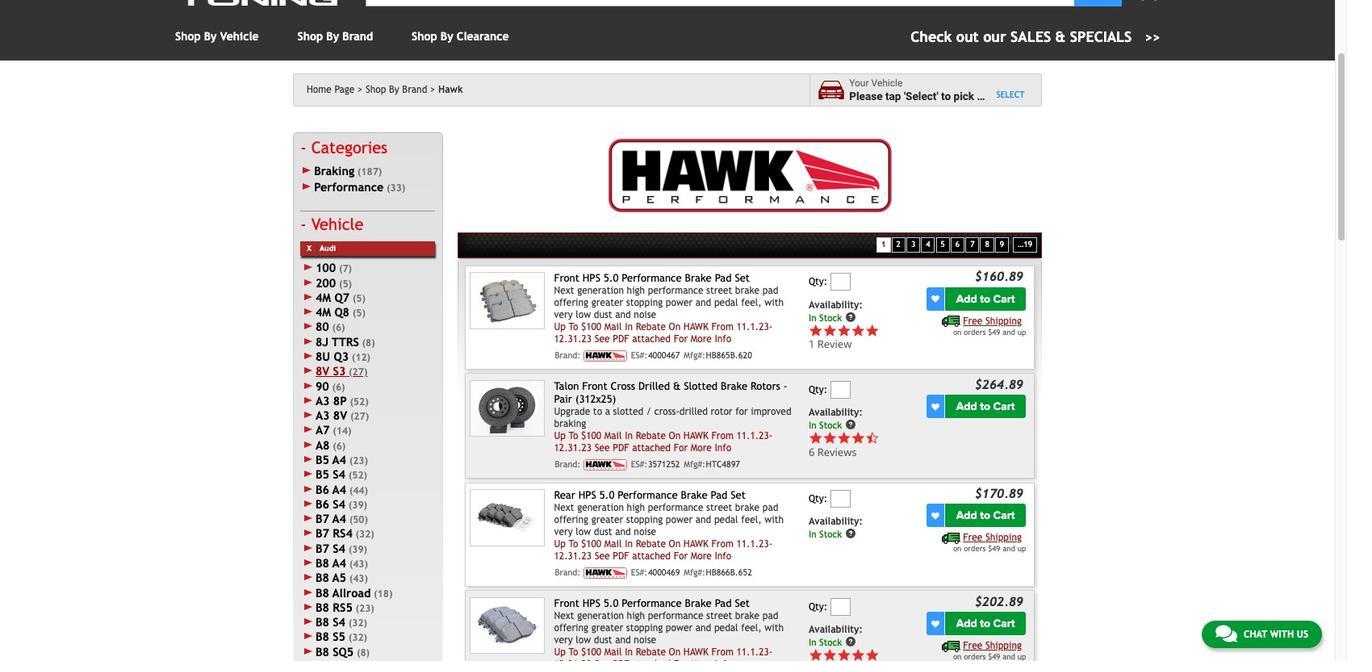 Task type: locate. For each thing, give the bounding box(es) containing it.
2 vertical spatial vehicle
[[311, 215, 364, 234]]

2 up from the top
[[554, 431, 566, 442]]

free down $160.89 in the top right of the page
[[963, 315, 983, 327]]

free
[[963, 315, 983, 327], [963, 532, 983, 544], [963, 640, 983, 652]]

up
[[554, 322, 566, 333], [554, 431, 566, 442], [554, 539, 566, 550], [554, 647, 566, 658]]

see inside the rear hps 5.0 performance brake pad set next generation high performance street brake pad offering greater stopping power and pedal feel, with very low dust and noise up to $100 mail in rebate on hawk from 11.1.23- 12.31.23 see pdf attached for more info
[[595, 551, 610, 562]]

0 vertical spatial a
[[977, 89, 983, 102]]

pad for $160.89
[[763, 285, 779, 297]]

up for $160.89
[[1018, 327, 1026, 336]]

(27) down (12)
[[349, 367, 368, 378]]

2 vertical spatial mfg#:
[[684, 568, 706, 577]]

2 brake from the top
[[735, 502, 760, 514]]

shipping down the '$202.89'
[[986, 640, 1022, 652]]

1 vertical spatial on
[[953, 544, 962, 553]]

1 vertical spatial (52)
[[349, 470, 367, 481]]

0 vertical spatial 5.0
[[604, 272, 619, 284]]

add to wish list image for $264.89
[[932, 403, 940, 411]]

2 vertical spatial b7
[[316, 541, 329, 555]]

generation inside the rear hps 5.0 performance brake pad set next generation high performance street brake pad offering greater stopping power and pedal feel, with very low dust and noise up to $100 mail in rebate on hawk from 11.1.23- 12.31.23 see pdf attached for more info
[[577, 502, 624, 514]]

3 add from the top
[[956, 509, 977, 523]]

2 to from the top
[[569, 431, 578, 442]]

to inside talon front cross drilled & slotted brake rotors - pair (312x25) upgrade to a slotted / cross-drilled rotor for improved braking up to $100 mail in rebate on hawk from 11.1.23- 12.31.23 see pdf attached for more info
[[569, 431, 578, 442]]

a3 up a7
[[316, 409, 330, 422]]

on up 4000467
[[669, 322, 681, 333]]

with
[[765, 297, 784, 309], [765, 514, 784, 526], [765, 622, 784, 634], [1270, 629, 1294, 640]]

dust
[[594, 309, 612, 321], [594, 527, 612, 538], [594, 635, 612, 646]]

1 vertical spatial (43)
[[349, 573, 368, 585]]

set
[[735, 272, 750, 284], [731, 489, 746, 501], [735, 597, 750, 609]]

orders up $264.89
[[964, 327, 986, 336]]

and
[[696, 297, 711, 309], [615, 309, 631, 321], [1003, 327, 1015, 336], [696, 514, 711, 526], [615, 527, 631, 538], [1003, 544, 1015, 553], [696, 622, 711, 634], [615, 635, 631, 646]]

next for $160.89
[[554, 285, 574, 297]]

2 free from the top
[[963, 532, 983, 544]]

front hps 5.0 performance brake pad set link up 4000467
[[554, 272, 750, 284]]

1 vertical spatial brand:
[[555, 460, 581, 469]]

1 vertical spatial mfg#:
[[684, 460, 706, 469]]

improved
[[751, 406, 792, 418]]

4 11.1.23- from the top
[[737, 647, 773, 658]]

star image inside 6 reviews link
[[809, 431, 823, 446]]

0 vertical spatial high
[[627, 285, 645, 297]]

6 right 5
[[956, 240, 960, 249]]

1 orders from the top
[[964, 327, 986, 336]]

None text field
[[831, 273, 851, 291], [831, 490, 851, 508], [831, 273, 851, 291], [831, 490, 851, 508]]

3 11.1.23- from the top
[[737, 539, 773, 550]]

3 more from the top
[[691, 551, 712, 562]]

free for $170.89
[[963, 532, 983, 544]]

greater inside the rear hps 5.0 performance brake pad set next generation high performance street brake pad offering greater stopping power and pedal feel, with very low dust and noise up to $100 mail in rebate on hawk from 11.1.23- 12.31.23 see pdf attached for more info
[[592, 514, 623, 526]]

brake down the es#: 3571252 mfg#: htc4897
[[681, 489, 708, 501]]

1 vertical spatial pad
[[763, 502, 779, 514]]

(52) up the '(44)'
[[349, 470, 367, 481]]

orders for $160.89
[[964, 327, 986, 336]]

1 vertical spatial a
[[605, 406, 610, 418]]

1 $100 from the top
[[581, 322, 602, 333]]

1 vertical spatial high
[[627, 502, 645, 514]]

on up '4000469'
[[669, 539, 681, 550]]

cross
[[611, 380, 635, 392]]

4 a4 from the top
[[332, 556, 346, 570]]

(44)
[[349, 485, 368, 496]]

add to cart for $202.89
[[956, 617, 1015, 631]]

stopping inside the rear hps 5.0 performance brake pad set next generation high performance street brake pad offering greater stopping power and pedal feel, with very low dust and noise up to $100 mail in rebate on hawk from 11.1.23- 12.31.23 see pdf attached for more info
[[626, 514, 663, 526]]

next right es#4000467 - hb865b.620 - front hps 5.0 performance brake pad set - next generation high performance street brake pad offering greater stopping power and pedal feel, with very low dust and noise - hawk - audi image in the top of the page
[[554, 285, 574, 297]]

question sign image for $202.89
[[845, 636, 856, 648]]

set inside the rear hps 5.0 performance brake pad set next generation high performance street brake pad offering greater stopping power and pedal feel, with very low dust and noise up to $100 mail in rebate on hawk from 11.1.23- 12.31.23 see pdf attached for more info
[[731, 489, 746, 501]]

3 generation from the top
[[577, 610, 624, 622]]

noise for $170.89
[[634, 527, 656, 538]]

1 vertical spatial 1
[[809, 337, 815, 351]]

(5) right "q7"
[[353, 293, 366, 304]]

0 vertical spatial 8v
[[316, 364, 330, 378]]

2
[[897, 240, 901, 249]]

4m down 200
[[316, 291, 331, 304]]

in inside the rear hps 5.0 performance brake pad set next generation high performance street brake pad offering greater stopping power and pedal feel, with very low dust and noise up to $100 mail in rebate on hawk from 11.1.23- 12.31.23 see pdf attached for more info
[[625, 539, 633, 550]]

b7
[[316, 512, 329, 526], [316, 527, 329, 540], [316, 541, 329, 555]]

0 horizontal spatial 1
[[809, 337, 815, 351]]

street for $160.89
[[706, 285, 732, 297]]

1 vertical spatial low
[[576, 527, 591, 538]]

es#: for 1 review
[[631, 351, 648, 360]]

0 vertical spatial dust
[[594, 309, 612, 321]]

2 vertical spatial brake
[[735, 610, 760, 622]]

performance inside the rear hps 5.0 performance brake pad set next generation high performance street brake pad offering greater stopping power and pedal feel, with very low dust and noise up to $100 mail in rebate on hawk from 11.1.23- 12.31.23 see pdf attached for more info
[[618, 489, 678, 501]]

0 vertical spatial question sign image
[[845, 311, 856, 323]]

0 vertical spatial shop by brand link
[[298, 30, 373, 43]]

8v
[[316, 364, 330, 378], [333, 409, 347, 422]]

dust inside the rear hps 5.0 performance brake pad set next generation high performance street brake pad offering greater stopping power and pedal feel, with very low dust and noise up to $100 mail in rebate on hawk from 11.1.23- 12.31.23 see pdf attached for more info
[[594, 527, 612, 538]]

hawk inside talon front cross drilled & slotted brake rotors - pair (312x25) upgrade to a slotted / cross-drilled rotor for improved braking up to $100 mail in rebate on hawk from 11.1.23- 12.31.23 see pdf attached for more info
[[684, 431, 709, 442]]

1 vertical spatial 4m
[[316, 305, 331, 319]]

performance inside categories braking (187) performance (33)
[[314, 180, 384, 194]]

1 vertical spatial (39)
[[349, 544, 367, 555]]

clearance
[[457, 30, 509, 43]]

generation for $160.89
[[577, 285, 624, 297]]

1 pdf from the top
[[613, 334, 629, 345]]

2 vertical spatial hawk - corporate logo image
[[584, 568, 627, 579]]

on down '4000469'
[[669, 647, 681, 658]]

pedal inside the rear hps 5.0 performance brake pad set next generation high performance street brake pad offering greater stopping power and pedal feel, with very low dust and noise up to $100 mail in rebate on hawk from 11.1.23- 12.31.23 see pdf attached for more info
[[714, 514, 738, 526]]

es#: left 4000467
[[631, 351, 648, 360]]

es#:
[[631, 351, 648, 360], [631, 460, 648, 469], [631, 568, 648, 577]]

1 very from the top
[[554, 309, 573, 321]]

on for $160.89
[[953, 327, 962, 336]]

1 vertical spatial hps
[[579, 489, 596, 501]]

talon front cross drilled & slotted brake rotors - pair (312x25) link
[[554, 380, 788, 405]]

0 vertical spatial generation
[[577, 285, 624, 297]]

mfg#:
[[684, 351, 706, 360], [684, 460, 706, 469], [684, 568, 706, 577]]

2 vertical spatial free
[[963, 640, 983, 652]]

chat
[[1244, 629, 1268, 640]]

1 greater from the top
[[592, 297, 623, 309]]

shop by brand
[[298, 30, 373, 43], [366, 84, 427, 95]]

1 vertical spatial front hps 5.0 performance brake pad set link
[[554, 597, 750, 609]]

pedal down hb866b.652
[[714, 622, 738, 634]]

noise inside the rear hps 5.0 performance brake pad set next generation high performance street brake pad offering greater stopping power and pedal feel, with very low dust and noise up to $100 mail in rebate on hawk from 11.1.23- 12.31.23 see pdf attached for more info
[[634, 527, 656, 538]]

to for $264.89
[[980, 400, 991, 414]]

question sign image for $160.89
[[845, 311, 856, 323]]

add
[[956, 292, 977, 306], [956, 400, 977, 414], [956, 509, 977, 523], [956, 617, 977, 631]]

(39) down rs4 on the left bottom of page
[[349, 544, 367, 555]]

add down $160.89 in the top right of the page
[[956, 292, 977, 306]]

on inside talon front cross drilled & slotted brake rotors - pair (312x25) upgrade to a slotted / cross-drilled rotor for improved braking up to $100 mail in rebate on hawk from 11.1.23- 12.31.23 see pdf attached for more info
[[669, 431, 681, 442]]

1 feel, from the top
[[741, 297, 762, 309]]

3 add to cart from the top
[[956, 509, 1015, 523]]

orders
[[964, 327, 986, 336], [964, 544, 986, 553]]

…19
[[1018, 240, 1032, 249]]

brake for $160.89
[[735, 285, 760, 297]]

to left pick
[[941, 89, 951, 102]]

0 vertical spatial (43)
[[349, 559, 368, 570]]

(5) up "q7"
[[339, 278, 352, 290]]

a4
[[332, 453, 346, 467], [332, 482, 346, 496], [332, 512, 346, 526], [332, 556, 346, 570]]

mfg#: left the htc4897
[[684, 460, 706, 469]]

shop by brand link up home page link at the left
[[298, 30, 373, 43]]

2 vertical spatial question sign image
[[845, 636, 856, 648]]

1 free from the top
[[963, 315, 983, 327]]

set down the htc4897
[[731, 489, 746, 501]]

0 vertical spatial orders
[[964, 327, 986, 336]]

front hps 5.0 performance brake pad set next generation high performance street brake pad offering greater stopping power and pedal feel, with very low dust and noise up to $100 mail in rebate on hawk from 11.1.23- 12.31.23 see pdf attached for more info down '4000469'
[[554, 597, 784, 661]]

0 vertical spatial es#:
[[631, 351, 648, 360]]

2 (39) from the top
[[349, 544, 367, 555]]

0 vertical spatial b5
[[316, 453, 329, 467]]

2 vertical spatial generation
[[577, 610, 624, 622]]

generation for $170.89
[[577, 502, 624, 514]]

a inside your vehicle please tap 'select' to pick a vehicle
[[977, 89, 983, 102]]

from up hb866b.652
[[712, 539, 734, 550]]

1 vertical spatial generation
[[577, 502, 624, 514]]

add to cart button down "$170.89" in the right of the page
[[945, 504, 1026, 528]]

low right es#3551325 - hb779b.740 - front hps 5.0 performance brake pad set - next generation high performance street brake pad offering greater stopping power and pedal feel, with very low dust and noise - hawk - audi volkswagen image
[[576, 635, 591, 646]]

0 vertical spatial greater
[[592, 297, 623, 309]]

free shipping image for $160.89
[[942, 316, 960, 327]]

2 dust from the top
[[594, 527, 612, 538]]

brake
[[735, 285, 760, 297], [735, 502, 760, 514], [735, 610, 760, 622]]

None text field
[[831, 381, 851, 399], [831, 598, 851, 616], [831, 381, 851, 399], [831, 598, 851, 616]]

3 pdf from the top
[[613, 551, 629, 562]]

0 vertical spatial stopping
[[626, 297, 663, 309]]

to down rear
[[569, 539, 578, 550]]

3 brake from the top
[[735, 610, 760, 622]]

3 feel, from the top
[[741, 622, 762, 634]]

1 vertical spatial b7
[[316, 527, 329, 540]]

1 add to cart from the top
[[956, 292, 1015, 306]]

feel, inside the rear hps 5.0 performance brake pad set next generation high performance street brake pad offering greater stopping power and pedal feel, with very low dust and noise up to $100 mail in rebate on hawk from 11.1.23- 12.31.23 see pdf attached for more info
[[741, 514, 762, 526]]

2 high from the top
[[627, 502, 645, 514]]

half star image
[[865, 431, 880, 446]]

2 vertical spatial 5.0
[[604, 597, 619, 609]]

2 add from the top
[[956, 400, 977, 414]]

2 add to wish list image from the top
[[932, 512, 940, 520]]

shop by clearance
[[412, 30, 509, 43]]

2 6 reviews link from the top
[[809, 445, 880, 459]]

shipping for $160.89
[[986, 315, 1022, 327]]

greater for $160.89
[[592, 297, 623, 309]]

shop by brand link
[[298, 30, 373, 43], [366, 84, 435, 95]]

orders up the '$202.89'
[[964, 544, 986, 553]]

2 vertical spatial shipping
[[986, 640, 1022, 652]]

brake up hb865b.620
[[735, 285, 760, 297]]

free down the '$202.89'
[[963, 640, 983, 652]]

vehicle up tap
[[872, 78, 903, 89]]

stopping
[[626, 297, 663, 309], [626, 514, 663, 526], [626, 622, 663, 634]]

from inside the rear hps 5.0 performance brake pad set next generation high performance street brake pad offering greater stopping power and pedal feel, with very low dust and noise up to $100 mail in rebate on hawk from 11.1.23- 12.31.23 see pdf attached for more info
[[712, 539, 734, 550]]

rear hps 5.0 performance brake pad set next generation high performance street brake pad offering greater stopping power and pedal feel, with very low dust and noise up to $100 mail in rebate on hawk from 11.1.23- 12.31.23 see pdf attached for more info
[[554, 489, 784, 562]]

cross-
[[654, 406, 680, 418]]

hawk - corporate logo image left '4000469'
[[584, 568, 627, 579]]

street up hb865b.620
[[706, 285, 732, 297]]

2 pedal from the top
[[714, 514, 738, 526]]

2 vertical spatial low
[[576, 635, 591, 646]]

0 vertical spatial front
[[554, 272, 580, 284]]

comments image
[[1216, 624, 1238, 643]]

3 free from the top
[[963, 640, 983, 652]]

2 offering from the top
[[554, 514, 589, 526]]

1 vertical spatial front hps 5.0 performance brake pad set next generation high performance street brake pad offering greater stopping power and pedal feel, with very low dust and noise up to $100 mail in rebate on hawk from 11.1.23- 12.31.23 see pdf attached for more info
[[554, 597, 784, 661]]

cart for $160.89
[[993, 292, 1015, 306]]

add to wish list image
[[932, 295, 940, 303], [932, 512, 940, 520]]

0 vertical spatial mfg#:
[[684, 351, 706, 360]]

pad
[[763, 285, 779, 297], [763, 502, 779, 514], [763, 610, 779, 622]]

$160.89
[[975, 269, 1024, 283]]

1 vertical spatial (5)
[[353, 293, 366, 304]]

1 vertical spatial very
[[554, 527, 573, 538]]

2 from from the top
[[712, 431, 734, 442]]

2 rebate from the top
[[636, 431, 666, 442]]

brand
[[343, 30, 373, 43], [402, 84, 427, 95]]

100
[[316, 261, 336, 275]]

brake inside the rear hps 5.0 performance brake pad set next generation high performance street brake pad offering greater stopping power and pedal feel, with very low dust and noise up to $100 mail in rebate on hawk from 11.1.23- 12.31.23 see pdf attached for more info
[[735, 502, 760, 514]]

0 horizontal spatial vehicle
[[220, 30, 259, 43]]

2 mail from the top
[[604, 431, 622, 442]]

1 left review
[[809, 337, 815, 351]]

pedal for $160.89
[[714, 297, 738, 309]]

1 add to wish list image from the top
[[932, 403, 940, 411]]

by
[[204, 30, 217, 43], [326, 30, 339, 43], [441, 30, 453, 43], [389, 84, 399, 95]]

2 vertical spatial dust
[[594, 635, 612, 646]]

offering inside the rear hps 5.0 performance brake pad set next generation high performance street brake pad offering greater stopping power and pedal feel, with very low dust and noise up to $100 mail in rebate on hawk from 11.1.23- 12.31.23 see pdf attached for more info
[[554, 514, 589, 526]]

1 availability: in stock from the top
[[809, 299, 863, 323]]

1 es#: from the top
[[631, 351, 648, 360]]

by up home page link at the left
[[326, 30, 339, 43]]

4 rebate from the top
[[636, 647, 666, 658]]

star image
[[823, 323, 837, 338], [851, 323, 865, 338], [809, 431, 823, 446], [809, 648, 823, 661], [823, 648, 837, 661], [837, 648, 851, 661], [851, 648, 865, 661]]

rotors
[[751, 380, 780, 392]]

12.31.23
[[554, 334, 592, 345], [554, 443, 592, 454], [554, 551, 592, 562], [554, 659, 592, 661]]

$264.89
[[975, 377, 1024, 391]]

1 vertical spatial next
[[554, 502, 574, 514]]

0 vertical spatial 1
[[881, 240, 886, 249]]

performance down '4000469'
[[648, 610, 704, 622]]

to down braking
[[569, 431, 578, 442]]

front up (312x25) at the bottom left of the page
[[582, 380, 608, 392]]

pad inside the rear hps 5.0 performance brake pad set next generation high performance street brake pad offering greater stopping power and pedal feel, with very low dust and noise up to $100 mail in rebate on hawk from 11.1.23- 12.31.23 see pdf attached for more info
[[763, 502, 779, 514]]

3 es#: from the top
[[631, 568, 648, 577]]

chat with us
[[1244, 629, 1309, 640]]

shop by brand link for home page
[[366, 84, 435, 95]]

2 vertical spatial greater
[[592, 622, 623, 634]]

1 horizontal spatial 8v
[[333, 409, 347, 422]]

feel, up hb866b.652
[[741, 514, 762, 526]]

1 vertical spatial 8v
[[333, 409, 347, 422]]

up down braking
[[554, 431, 566, 442]]

0 vertical spatial front hps 5.0 performance brake pad set next generation high performance street brake pad offering greater stopping power and pedal feel, with very low dust and noise up to $100 mail in rebate on hawk from 11.1.23- 12.31.23 see pdf attached for more info
[[554, 272, 784, 345]]

3 mail from the top
[[604, 539, 622, 550]]

1 hawk from the top
[[684, 322, 709, 333]]

add to cart for $160.89
[[956, 292, 1015, 306]]

pick
[[954, 89, 975, 102]]

(6) up "8p"
[[332, 382, 345, 393]]

noise for $160.89
[[634, 309, 656, 321]]

1 offering from the top
[[554, 297, 589, 309]]

qty: for $160.89
[[809, 276, 828, 287]]

from up hb865b.620
[[712, 322, 734, 333]]

next right es#3551325 - hb779b.740 - front hps 5.0 performance brake pad set - next generation high performance street brake pad offering greater stopping power and pedal feel, with very low dust and noise - hawk - audi volkswagen image
[[554, 610, 574, 622]]

vehicle up audi
[[311, 215, 364, 234]]

2 vertical spatial power
[[666, 622, 693, 634]]

performance inside the rear hps 5.0 performance brake pad set next generation high performance street brake pad offering greater stopping power and pedal feel, with very low dust and noise up to $100 mail in rebate on hawk from 11.1.23- 12.31.23 see pdf attached for more info
[[648, 502, 704, 514]]

free for $160.89
[[963, 315, 983, 327]]

next inside the rear hps 5.0 performance brake pad set next generation high performance street brake pad offering greater stopping power and pedal feel, with very low dust and noise up to $100 mail in rebate on hawk from 11.1.23- 12.31.23 see pdf attached for more info
[[554, 502, 574, 514]]

availability: in stock for $202.89
[[809, 624, 863, 648]]

0 vertical spatial feel,
[[741, 297, 762, 309]]

3 offering from the top
[[554, 622, 589, 634]]

6 for 6
[[956, 240, 960, 249]]

4m up 80
[[316, 305, 331, 319]]

2 orders from the top
[[964, 544, 986, 553]]

brake down hb866b.652
[[735, 610, 760, 622]]

brake down the htc4897
[[735, 502, 760, 514]]

front hps 5.0 performance brake pad set next generation high performance street brake pad offering greater stopping power and pedal feel, with very low dust and noise up to $100 mail in rebate on hawk from 11.1.23- 12.31.23 see pdf attached for more info up 4000467
[[554, 272, 784, 345]]

1 vertical spatial $49
[[988, 544, 1001, 553]]

pad down hb866b.652
[[715, 597, 732, 609]]

hawk up es#: 4000467 mfg#: hb865b.620
[[684, 322, 709, 333]]

2 vertical spatial es#:
[[631, 568, 648, 577]]

es#3571252 - htc4897 - talon front cross drilled & slotted brake rotors - pair (312x25) - upgrade to a slotted / cross-drilled rotor for improved braking - hawk - audi volkswagen image
[[470, 380, 545, 437]]

'select'
[[904, 89, 939, 102]]

&
[[1056, 28, 1066, 45], [673, 380, 681, 392]]

0 vertical spatial street
[[706, 285, 732, 297]]

more inside talon front cross drilled & slotted brake rotors - pair (312x25) upgrade to a slotted / cross-drilled rotor for improved braking up to $100 mail in rebate on hawk from 11.1.23- 12.31.23 see pdf attached for more info
[[691, 443, 712, 454]]

street inside the rear hps 5.0 performance brake pad set next generation high performance street brake pad offering greater stopping power and pedal feel, with very low dust and noise up to $100 mail in rebate on hawk from 11.1.23- 12.31.23 see pdf attached for more info
[[706, 502, 732, 514]]

up up the '$202.89'
[[1018, 544, 1026, 553]]

2 vertical spatial street
[[706, 610, 732, 622]]

2 generation from the top
[[577, 502, 624, 514]]

offering right es#3551325 - hb779b.740 - front hps 5.0 performance brake pad set - next generation high performance street brake pad offering greater stopping power and pedal feel, with very low dust and noise - hawk - audi volkswagen image
[[554, 622, 589, 634]]

more
[[691, 334, 712, 345], [691, 443, 712, 454], [691, 551, 712, 562], [691, 659, 712, 661]]

(23) up the '(44)'
[[349, 455, 368, 467]]

8j
[[316, 335, 329, 349]]

1 rebate from the top
[[636, 322, 666, 333]]

very inside the rear hps 5.0 performance brake pad set next generation high performance street brake pad offering greater stopping power and pedal feel, with very low dust and noise up to $100 mail in rebate on hawk from 11.1.23- 12.31.23 see pdf attached for more info
[[554, 527, 573, 538]]

very for $170.89
[[554, 527, 573, 538]]

3 for from the top
[[674, 551, 688, 562]]

question sign image
[[845, 311, 856, 323], [845, 528, 856, 540], [845, 636, 856, 648]]

0 vertical spatial 4m
[[316, 291, 331, 304]]

noise down rear hps 5.0 performance brake pad set link
[[634, 527, 656, 538]]

0 vertical spatial up
[[1018, 327, 1026, 336]]

pad inside the rear hps 5.0 performance brake pad set next generation high performance street brake pad offering greater stopping power and pedal feel, with very low dust and noise up to $100 mail in rebate on hawk from 11.1.23- 12.31.23 see pdf attached for more info
[[711, 489, 728, 501]]

add to cart button for $264.89
[[945, 395, 1026, 418]]

hawk down es#: 4000469 mfg#: hb866b.652
[[684, 647, 709, 658]]

star image
[[809, 323, 823, 338], [837, 323, 851, 338], [865, 323, 880, 338], [823, 431, 837, 446], [837, 431, 851, 446], [851, 431, 865, 446], [865, 648, 880, 661]]

to up free shipping in the right bottom of the page
[[980, 617, 991, 631]]

from down hb866b.652
[[712, 647, 734, 658]]

2 vertical spatial performance
[[648, 610, 704, 622]]

performance down braking
[[314, 180, 384, 194]]

0 vertical spatial brand
[[343, 30, 373, 43]]

1 vertical spatial pad
[[711, 489, 728, 501]]

a3 down the 90
[[316, 394, 330, 408]]

0 vertical spatial (32)
[[356, 529, 374, 540]]

4 cart from the top
[[993, 617, 1015, 631]]

6 left reviews
[[809, 445, 815, 459]]

& inside talon front cross drilled & slotted brake rotors - pair (312x25) upgrade to a slotted / cross-drilled rotor for improved braking up to $100 mail in rebate on hawk from 11.1.23- 12.31.23 see pdf attached for more info
[[673, 380, 681, 392]]

2 vertical spatial (6)
[[333, 441, 346, 452]]

shop
[[175, 30, 201, 43], [298, 30, 323, 43], [412, 30, 437, 43], [366, 84, 386, 95]]

hps inside the rear hps 5.0 performance brake pad set next generation high performance street brake pad offering greater stopping power and pedal feel, with very low dust and noise up to $100 mail in rebate on hawk from 11.1.23- 12.31.23 see pdf attached for more info
[[579, 489, 596, 501]]

(8)
[[362, 337, 375, 349], [357, 647, 370, 658]]

1 for from the top
[[674, 334, 688, 345]]

pair
[[554, 393, 572, 405]]

performance down '4000469'
[[622, 597, 682, 609]]

(6)
[[332, 322, 345, 334], [332, 382, 345, 393], [333, 441, 346, 452]]

1 vertical spatial (32)
[[349, 618, 367, 629]]

mfg#: right 4000467
[[684, 351, 706, 360]]

availability: for $202.89
[[809, 624, 863, 635]]

to for $202.89
[[980, 617, 991, 631]]

high inside the rear hps 5.0 performance brake pad set next generation high performance street brake pad offering greater stopping power and pedal feel, with very low dust and noise up to $100 mail in rebate on hawk from 11.1.23- 12.31.23 see pdf attached for more info
[[627, 502, 645, 514]]

talon
[[554, 380, 579, 392]]

5.0 inside the rear hps 5.0 performance brake pad set next generation high performance street brake pad offering greater stopping power and pedal feel, with very low dust and noise up to $100 mail in rebate on hawk from 11.1.23- 12.31.23 see pdf attached for more info
[[600, 489, 615, 501]]

shop by vehicle link
[[175, 30, 259, 43]]

1 mfg#: from the top
[[684, 351, 706, 360]]

1 pedal from the top
[[714, 297, 738, 309]]

up down rear
[[554, 539, 566, 550]]

4 more from the top
[[691, 659, 712, 661]]

8v down "8p"
[[333, 409, 347, 422]]

7 b8 from the top
[[316, 645, 329, 658]]

next for $170.89
[[554, 502, 574, 514]]

free shipping on orders $49 and up
[[953, 315, 1026, 336], [953, 532, 1026, 553]]

1 noise from the top
[[634, 309, 656, 321]]

1 vertical spatial shipping
[[986, 532, 1022, 544]]

5 b8 from the top
[[316, 615, 329, 629]]

s4
[[333, 468, 346, 481], [333, 497, 346, 511], [333, 541, 346, 555], [333, 615, 346, 629]]

s4 down (14)
[[333, 468, 346, 481]]

1 add from the top
[[956, 292, 977, 306]]

9 link
[[995, 238, 1009, 253]]

stopping up 4000467
[[626, 297, 663, 309]]

add for $202.89
[[956, 617, 977, 631]]

1
[[881, 240, 886, 249], [809, 337, 815, 351]]

power inside the rear hps 5.0 performance brake pad set next generation high performance street brake pad offering greater stopping power and pedal feel, with very low dust and noise up to $100 mail in rebate on hawk from 11.1.23- 12.31.23 see pdf attached for more info
[[666, 514, 693, 526]]

2 very from the top
[[554, 527, 573, 538]]

to down $160.89 in the top right of the page
[[980, 292, 991, 306]]

hawk - corporate logo image up 'cross' in the bottom of the page
[[584, 351, 627, 362]]

2 noise from the top
[[634, 527, 656, 538]]

es#4000469 - hb866b.652 - rear hps 5.0 performance brake pad set - next generation high performance street brake pad offering greater stopping power and pedal feel, with very low dust and noise - hawk - audi image
[[470, 489, 545, 546]]

(33)
[[387, 183, 406, 194]]

1 vertical spatial brand
[[402, 84, 427, 95]]

1 performance from the top
[[648, 285, 704, 297]]

1 horizontal spatial 6
[[956, 240, 960, 249]]

1 12.31.23 from the top
[[554, 334, 592, 345]]

2 vertical spatial stopping
[[626, 622, 663, 634]]

4 add to cart from the top
[[956, 617, 1015, 631]]

brake for $170.89
[[735, 502, 760, 514]]

chat with us link
[[1202, 621, 1322, 648]]

free down "$170.89" in the right of the page
[[963, 532, 983, 544]]

0 horizontal spatial a
[[605, 406, 610, 418]]

6
[[956, 240, 960, 249], [809, 445, 815, 459]]

ttrs
[[332, 335, 359, 349]]

brand:
[[555, 351, 581, 360], [555, 460, 581, 469], [555, 568, 581, 577]]

a4 up rs4 on the left bottom of page
[[332, 512, 346, 526]]

8p
[[333, 394, 347, 408]]

2 mfg#: from the top
[[684, 460, 706, 469]]

low up talon
[[576, 309, 591, 321]]

drilled
[[639, 380, 670, 392]]

on down cross-
[[669, 431, 681, 442]]

2 stock from the top
[[819, 420, 842, 431]]

1 dust from the top
[[594, 309, 612, 321]]

stock for $160.89
[[819, 312, 842, 323]]

2 brand: from the top
[[555, 460, 581, 469]]

1 vertical spatial feel,
[[741, 514, 762, 526]]

2 vertical spatial high
[[627, 610, 645, 622]]

1 6 reviews link from the top
[[809, 431, 924, 459]]

to for $160.89
[[980, 292, 991, 306]]

power for $160.89
[[666, 297, 693, 309]]

0 vertical spatial performance
[[648, 285, 704, 297]]

stopping for $160.89
[[626, 297, 663, 309]]

2 horizontal spatial vehicle
[[872, 78, 903, 89]]

free shipping image
[[942, 316, 960, 327], [942, 533, 960, 544], [942, 641, 960, 652]]

2 vertical spatial pad
[[763, 610, 779, 622]]

power up es#: 4000467 mfg#: hb865b.620
[[666, 297, 693, 309]]

shipping down $160.89 in the top right of the page
[[986, 315, 1022, 327]]

4 add from the top
[[956, 617, 977, 631]]

0 vertical spatial pedal
[[714, 297, 738, 309]]

2 es#: from the top
[[631, 460, 648, 469]]

0 vertical spatial on
[[953, 327, 962, 336]]

performance
[[648, 285, 704, 297], [648, 502, 704, 514], [648, 610, 704, 622]]

2 vertical spatial free shipping image
[[942, 641, 960, 652]]

brand: up talon
[[555, 351, 581, 360]]

orders for $170.89
[[964, 544, 986, 553]]

see inside talon front cross drilled & slotted brake rotors - pair (312x25) upgrade to a slotted / cross-drilled rotor for improved braking up to $100 mail in rebate on hawk from 11.1.23- 12.31.23 see pdf attached for more info
[[595, 443, 610, 454]]

0 vertical spatial low
[[576, 309, 591, 321]]

performance down the 3571252 at the bottom of page
[[618, 489, 678, 501]]

4m
[[316, 291, 331, 304], [316, 305, 331, 319]]

4 availability: from the top
[[809, 624, 863, 635]]

add to cart button down $160.89 in the top right of the page
[[945, 287, 1026, 310]]

s3
[[333, 364, 346, 378]]

$49 for $160.89
[[988, 327, 1001, 336]]

mail
[[604, 322, 622, 333], [604, 431, 622, 442], [604, 539, 622, 550], [604, 647, 622, 658]]

(32) right s5
[[349, 632, 367, 644]]

(5) right q8
[[353, 308, 366, 319]]

0 vertical spatial 6
[[956, 240, 960, 249]]

(6) up ttrs
[[332, 322, 345, 334]]

4
[[926, 240, 930, 249]]

very right es#3551325 - hb779b.740 - front hps 5.0 performance brake pad set - next generation high performance street brake pad offering greater stopping power and pedal feel, with very low dust and noise - hawk - audi volkswagen image
[[554, 635, 573, 646]]

1 1 review link from the top
[[809, 323, 924, 351]]

3 free shipping image from the top
[[942, 641, 960, 652]]

greater
[[592, 297, 623, 309], [592, 514, 623, 526], [592, 622, 623, 634]]

vehicle inside your vehicle please tap 'select' to pick a vehicle
[[872, 78, 903, 89]]

7
[[970, 240, 975, 249]]

$49 for $170.89
[[988, 544, 1001, 553]]

brand: up rear
[[555, 460, 581, 469]]

shipping
[[986, 315, 1022, 327], [986, 532, 1022, 544], [986, 640, 1022, 652]]

up right es#4000467 - hb865b.620 - front hps 5.0 performance brake pad set - next generation high performance street brake pad offering greater stopping power and pedal feel, with very low dust and noise - hawk - audi image in the top of the page
[[554, 322, 566, 333]]

add to wish list image for $160.89
[[932, 295, 940, 303]]

1 vertical spatial vehicle
[[872, 78, 903, 89]]

1 up from the top
[[554, 322, 566, 333]]

3 hawk from the top
[[684, 539, 709, 550]]

home
[[307, 84, 332, 95]]

cart down the '$202.89'
[[993, 617, 1015, 631]]

5.0 for $170.89
[[600, 489, 615, 501]]

4 stock from the top
[[819, 637, 842, 648]]

stopping down '4000469'
[[626, 622, 663, 634]]

2 $49 from the top
[[988, 544, 1001, 553]]

vehicle
[[220, 30, 259, 43], [872, 78, 903, 89], [311, 215, 364, 234]]

to right es#3551325 - hb779b.740 - front hps 5.0 performance brake pad set - next generation high performance street brake pad offering greater stopping power and pedal feel, with very low dust and noise - hawk - audi volkswagen image
[[569, 647, 578, 658]]

1 horizontal spatial vehicle
[[311, 215, 364, 234]]

5.0
[[604, 272, 619, 284], [600, 489, 615, 501], [604, 597, 619, 609]]

hawk - corporate logo image
[[584, 351, 627, 362], [584, 460, 627, 471], [584, 568, 627, 579]]

noise down '4000469'
[[634, 635, 656, 646]]

1 power from the top
[[666, 297, 693, 309]]

2 add to cart from the top
[[956, 400, 1015, 414]]

add to cart button up free shipping in the right bottom of the page
[[945, 612, 1026, 635]]

(32) down rs5
[[349, 618, 367, 629]]

up up $264.89
[[1018, 327, 1026, 336]]

add for $160.89
[[956, 292, 977, 306]]

1 vertical spatial free shipping on orders $49 and up
[[953, 532, 1026, 553]]

1 next from the top
[[554, 285, 574, 297]]

a4 down (14)
[[332, 453, 346, 467]]

0 vertical spatial offering
[[554, 297, 589, 309]]

0 vertical spatial free shipping image
[[942, 316, 960, 327]]

next
[[554, 285, 574, 297], [554, 502, 574, 514], [554, 610, 574, 622]]

feel, up hb865b.620
[[741, 297, 762, 309]]

categories braking (187) performance (33)
[[311, 138, 406, 194]]

4 see from the top
[[595, 659, 610, 661]]

1 vertical spatial free
[[963, 532, 983, 544]]

allroad
[[332, 586, 371, 599]]

add to wish list image
[[932, 403, 940, 411], [932, 620, 940, 628]]

hps
[[583, 272, 601, 284], [579, 489, 596, 501], [583, 597, 601, 609]]

1 vertical spatial dust
[[594, 527, 612, 538]]

qty: for $264.89
[[809, 384, 828, 395]]

2 vertical spatial set
[[735, 597, 750, 609]]

0 vertical spatial b6
[[316, 482, 329, 496]]

add down $264.89
[[956, 400, 977, 414]]

q3
[[334, 350, 349, 363]]

8v up the 90
[[316, 364, 330, 378]]

low inside the rear hps 5.0 performance brake pad set next generation high performance street brake pad offering greater stopping power and pedal feel, with very low dust and noise up to $100 mail in rebate on hawk from 11.1.23- 12.31.23 see pdf attached for more info
[[576, 527, 591, 538]]

add to cart for $170.89
[[956, 509, 1015, 523]]

for inside talon front cross drilled & slotted brake rotors - pair (312x25) upgrade to a slotted / cross-drilled rotor for improved braking up to $100 mail in rebate on hawk from 11.1.23- 12.31.23 see pdf attached for more info
[[674, 443, 688, 454]]

up
[[1018, 327, 1026, 336], [1018, 544, 1026, 553]]

brand for home page
[[402, 84, 427, 95]]

(27) up (14)
[[350, 411, 369, 422]]

front right es#4000467 - hb865b.620 - front hps 5.0 performance brake pad set - next generation high performance street brake pad offering greater stopping power and pedal feel, with very low dust and noise - hawk - audi image in the top of the page
[[554, 272, 580, 284]]

3 question sign image from the top
[[845, 636, 856, 648]]

3 from from the top
[[712, 539, 734, 550]]

(27)
[[349, 367, 368, 378], [350, 411, 369, 422]]

stock for $202.89
[[819, 637, 842, 648]]

qty: for $202.89
[[809, 601, 828, 613]]

availability:
[[809, 299, 863, 310], [809, 407, 863, 418], [809, 516, 863, 527], [809, 624, 863, 635]]

0 vertical spatial a3
[[316, 394, 330, 408]]

mail inside the rear hps 5.0 performance brake pad set next generation high performance street brake pad offering greater stopping power and pedal feel, with very low dust and noise up to $100 mail in rebate on hawk from 11.1.23- 12.31.23 see pdf attached for more info
[[604, 539, 622, 550]]

2 free shipping on orders $49 and up from the top
[[953, 532, 1026, 553]]



Task type: vqa. For each thing, say whether or not it's contained in the screenshot.
$264.89's Add to Wish List icon
yes



Task type: describe. For each thing, give the bounding box(es) containing it.
3 availability: in stock from the top
[[809, 516, 863, 540]]

a8
[[316, 438, 330, 452]]

Search text field
[[366, 0, 1075, 6]]

2 vertical spatial pad
[[715, 597, 732, 609]]

2 a3 from the top
[[316, 409, 330, 422]]

front hps 5.0 performance brake pad set link for $202.89
[[554, 597, 750, 609]]

es#: 3571252 mfg#: htc4897
[[631, 460, 740, 469]]

q8
[[335, 305, 350, 319]]

pdf inside the rear hps 5.0 performance brake pad set next generation high performance street brake pad offering greater stopping power and pedal feel, with very low dust and noise up to $100 mail in rebate on hawk from 11.1.23- 12.31.23 see pdf attached for more info
[[613, 551, 629, 562]]

free shipping on orders $49 and up for $160.89
[[953, 315, 1026, 336]]

8 link
[[980, 238, 994, 253]]

by right page
[[389, 84, 399, 95]]

offering for $160.89
[[554, 297, 589, 309]]

5.0 for $160.89
[[604, 272, 619, 284]]

hb866b.652
[[706, 568, 752, 577]]

a inside talon front cross drilled & slotted brake rotors - pair (312x25) upgrade to a slotted / cross-drilled rotor for improved braking up to $100 mail in rebate on hawk from 11.1.23- 12.31.23 see pdf attached for more info
[[605, 406, 610, 418]]

3 stock from the top
[[819, 529, 842, 540]]

1 (43) from the top
[[349, 559, 368, 570]]

4000469
[[648, 568, 680, 577]]

brake inside talon front cross drilled & slotted brake rotors - pair (312x25) upgrade to a slotted / cross-drilled rotor for improved braking up to $100 mail in rebate on hawk from 11.1.23- 12.31.23 see pdf attached for more info
[[721, 380, 748, 392]]

1 11.1.23- from the top
[[737, 322, 773, 333]]

sales & specials
[[1011, 28, 1132, 45]]

braking
[[314, 164, 355, 177]]

1 a3 from the top
[[316, 394, 330, 408]]

reviews
[[818, 445, 857, 459]]

3 availability: from the top
[[809, 516, 863, 527]]

2 question sign image from the top
[[845, 528, 856, 540]]

hps for $160.89
[[583, 272, 601, 284]]

home page
[[307, 84, 355, 95]]

1 on from the top
[[669, 322, 681, 333]]

brake up es#: 4000467 mfg#: hb865b.620
[[685, 272, 712, 284]]

x
[[307, 244, 312, 253]]

4000467
[[648, 351, 680, 360]]

brand: for 1 review
[[555, 351, 581, 360]]

on for $170.89
[[953, 544, 962, 553]]

add to cart for $264.89
[[956, 400, 1015, 414]]

1 see from the top
[[595, 334, 610, 345]]

0 vertical spatial (27)
[[349, 367, 368, 378]]

to inside talon front cross drilled & slotted brake rotors - pair (312x25) upgrade to a slotted / cross-drilled rotor for improved braking up to $100 mail in rebate on hawk from 11.1.23- 12.31.23 see pdf attached for more info
[[593, 406, 602, 418]]

please
[[849, 89, 883, 102]]

3 brand: from the top
[[555, 568, 581, 577]]

by left clearance
[[441, 30, 453, 43]]

specials
[[1070, 28, 1132, 45]]

low for $170.89
[[576, 527, 591, 538]]

vehicle
[[986, 89, 1021, 102]]

performance up 4000467
[[622, 272, 682, 284]]

availability: in stock for $160.89
[[809, 299, 863, 323]]

(14)
[[333, 426, 352, 437]]

add to cart button for $170.89
[[945, 504, 1026, 528]]

0 vertical spatial (23)
[[349, 455, 368, 467]]

7 link
[[966, 238, 980, 253]]

1 s4 from the top
[[333, 468, 346, 481]]

pedal for $170.89
[[714, 514, 738, 526]]

3 b7 from the top
[[316, 541, 329, 555]]

home page link
[[307, 84, 363, 95]]

4 12.31.23 from the top
[[554, 659, 592, 661]]

/
[[646, 406, 652, 418]]

mail inside talon front cross drilled & slotted brake rotors - pair (312x25) upgrade to a slotted / cross-drilled rotor for improved braking up to $100 mail in rebate on hawk from 11.1.23- 12.31.23 see pdf attached for more info
[[604, 431, 622, 442]]

6 link
[[951, 238, 965, 253]]

8u
[[316, 350, 330, 363]]

$100 inside the rear hps 5.0 performance brake pad set next generation high performance street brake pad offering greater stopping power and pedal feel, with very low dust and noise up to $100 mail in rebate on hawk from 11.1.23- 12.31.23 see pdf attached for more info
[[581, 539, 602, 550]]

4 s4 from the top
[[333, 615, 346, 629]]

3571252
[[648, 460, 680, 469]]

1 b8 from the top
[[316, 556, 329, 570]]

3 hawk - corporate logo image from the top
[[584, 568, 627, 579]]

1 vertical spatial (23)
[[356, 603, 374, 614]]

free shipping image for $202.89
[[942, 641, 960, 652]]

3
[[911, 240, 916, 249]]

3 shipping from the top
[[986, 640, 1022, 652]]

x audi 100 (7) 200 (5) 4m q7 (5) 4m q8 (5) 80 (6) 8j ttrs (8) 8u q3 (12) 8v s3 (27) 90 (6) a3 8p (52) a3 8v (27) a7 (14) a8 (6) b5 a4 (23) b5 s4 (52) b6 a4 (44) b6 s4 (39) b7 a4 (50) b7 rs4 (32) b7 s4 (39) b8 a4 (43) b8 a5 (43) b8 allroad (18) b8 rs5 (23) b8 s4 (32) b8 s5 (32) b8 sq5 (8)
[[307, 244, 393, 658]]

cart for $170.89
[[993, 509, 1015, 523]]

1 a4 from the top
[[332, 453, 346, 467]]

(18)
[[374, 588, 393, 599]]

in inside talon front cross drilled & slotted brake rotors - pair (312x25) upgrade to a slotted / cross-drilled rotor for improved braking up to $100 mail in rebate on hawk from 11.1.23- 12.31.23 see pdf attached for more info
[[625, 431, 633, 442]]

us
[[1297, 629, 1309, 640]]

4 from from the top
[[712, 647, 734, 658]]

q7
[[335, 291, 350, 304]]

qty: for $170.89
[[809, 493, 828, 505]]

1 info from the top
[[715, 334, 732, 345]]

0 vertical spatial vehicle
[[220, 30, 259, 43]]

add for $264.89
[[956, 400, 977, 414]]

2 (43) from the top
[[349, 573, 368, 585]]

1 to from the top
[[569, 322, 578, 333]]

shipping for $170.89
[[986, 532, 1022, 544]]

2 vertical spatial hps
[[583, 597, 601, 609]]

drilled
[[680, 406, 708, 418]]

to for $170.89
[[980, 509, 991, 523]]

2 1 review link from the top
[[809, 337, 880, 351]]

es#: for 6 reviews
[[631, 460, 648, 469]]

on inside the rear hps 5.0 performance brake pad set next generation high performance street brake pad offering greater stopping power and pedal feel, with very low dust and noise up to $100 mail in rebate on hawk from 11.1.23- 12.31.23 see pdf attached for more info
[[669, 539, 681, 550]]

performance for $160.89
[[648, 285, 704, 297]]

review
[[818, 337, 852, 351]]

4 pdf from the top
[[613, 659, 629, 661]]

cart for $264.89
[[993, 400, 1015, 414]]

-
[[784, 380, 788, 392]]

5 link
[[936, 238, 950, 253]]

tap
[[886, 89, 901, 102]]

6 reviews
[[809, 445, 857, 459]]

3 link
[[907, 238, 920, 253]]

0 vertical spatial (6)
[[332, 322, 345, 334]]

0 vertical spatial (52)
[[350, 396, 369, 408]]

1 review
[[809, 337, 852, 351]]

200
[[316, 276, 336, 290]]

1 b7 from the top
[[316, 512, 329, 526]]

4 to from the top
[[569, 647, 578, 658]]

add for $170.89
[[956, 509, 977, 523]]

front inside talon front cross drilled & slotted brake rotors - pair (312x25) upgrade to a slotted / cross-drilled rotor for improved braking up to $100 mail in rebate on hawk from 11.1.23- 12.31.23 see pdf attached for more info
[[582, 380, 608, 392]]

free shipping
[[963, 640, 1022, 652]]

2 b5 from the top
[[316, 468, 329, 481]]

4 b8 from the top
[[316, 600, 329, 614]]

ecs tuning image
[[175, 0, 353, 6]]

select link
[[997, 89, 1025, 100]]

rebate inside the rear hps 5.0 performance brake pad set next generation high performance street brake pad offering greater stopping power and pedal feel, with very low dust and noise up to $100 mail in rebate on hawk from 11.1.23- 12.31.23 see pdf attached for more info
[[636, 539, 666, 550]]

9
[[1000, 240, 1004, 249]]

1 b5 from the top
[[316, 453, 329, 467]]

2 b8 from the top
[[316, 571, 329, 585]]

(187)
[[357, 166, 382, 177]]

slotted
[[684, 380, 718, 392]]

categories
[[311, 138, 388, 156]]

availability: for $264.89
[[809, 407, 863, 418]]

1 for 1
[[881, 240, 886, 249]]

1 4m from the top
[[316, 291, 331, 304]]

3 low from the top
[[576, 635, 591, 646]]

80
[[316, 320, 329, 334]]

shop by brand link for shop by vehicle
[[298, 30, 373, 43]]

shop by brand for shop by vehicle
[[298, 30, 373, 43]]

a7
[[316, 423, 330, 437]]

3 pad from the top
[[763, 610, 779, 622]]

1 vertical spatial (8)
[[357, 647, 370, 658]]

for inside the rear hps 5.0 performance brake pad set next generation high performance street brake pad offering greater stopping power and pedal feel, with very low dust and noise up to $100 mail in rebate on hawk from 11.1.23- 12.31.23 see pdf attached for more info
[[674, 551, 688, 562]]

brake inside the rear hps 5.0 performance brake pad set next generation high performance street brake pad offering greater stopping power and pedal feel, with very low dust and noise up to $100 mail in rebate on hawk from 11.1.23- 12.31.23 see pdf attached for more info
[[681, 489, 708, 501]]

…19 link
[[1013, 238, 1037, 253]]

info inside talon front cross drilled & slotted brake rotors - pair (312x25) upgrade to a slotted / cross-drilled rotor for improved braking up to $100 mail in rebate on hawk from 11.1.23- 12.31.23 see pdf attached for more info
[[715, 443, 732, 454]]

pad for $170.89
[[763, 502, 779, 514]]

(12)
[[352, 352, 371, 363]]

3 s4 from the top
[[333, 541, 346, 555]]

pad for $170.89
[[711, 489, 728, 501]]

offering for $170.89
[[554, 514, 589, 526]]

add to cart button for $202.89
[[945, 612, 1026, 635]]

3 stopping from the top
[[626, 622, 663, 634]]

attached inside the rear hps 5.0 performance brake pad set next generation high performance street brake pad offering greater stopping power and pedal feel, with very low dust and noise up to $100 mail in rebate on hawk from 11.1.23- 12.31.23 see pdf attached for more info
[[632, 551, 671, 562]]

talon front cross drilled & slotted brake rotors - pair (312x25) upgrade to a slotted / cross-drilled rotor for improved braking up to $100 mail in rebate on hawk from 11.1.23- 12.31.23 see pdf attached for more info
[[554, 380, 792, 454]]

feel, for $160.89
[[741, 297, 762, 309]]

3 power from the top
[[666, 622, 693, 634]]

mfg#: for 6 reviews
[[684, 460, 706, 469]]

hawk - corporate logo image for 1
[[584, 351, 627, 362]]

performance for $170.89
[[648, 502, 704, 514]]

1 (39) from the top
[[349, 500, 367, 511]]

2 b6 from the top
[[316, 497, 329, 511]]

your vehicle please tap 'select' to pick a vehicle
[[849, 78, 1021, 102]]

pad for $160.89
[[715, 272, 732, 284]]

set for $160.89
[[735, 272, 750, 284]]

0 horizontal spatial 8v
[[316, 364, 330, 378]]

4 info from the top
[[715, 659, 732, 661]]

add to wish list image for $202.89
[[932, 620, 940, 628]]

free shipping image for $170.89
[[942, 533, 960, 544]]

(312x25)
[[576, 393, 616, 405]]

3 mfg#: from the top
[[684, 568, 706, 577]]

a5
[[332, 571, 346, 585]]

question sign image
[[845, 419, 856, 431]]

2 vertical spatial front
[[554, 597, 580, 609]]

es#3551325 - hb779b.740 - front hps 5.0 performance brake pad set - next generation high performance street brake pad offering greater stopping power and pedal feel, with very low dust and noise - hawk - audi volkswagen image
[[470, 597, 545, 654]]

3 pedal from the top
[[714, 622, 738, 634]]

shop by vehicle
[[175, 30, 259, 43]]

sales
[[1011, 28, 1051, 45]]

2 front hps 5.0 performance brake pad set next generation high performance street brake pad offering greater stopping power and pedal feel, with very low dust and noise up to $100 mail in rebate on hawk from 11.1.23- 12.31.23 see pdf attached for more info from the top
[[554, 597, 784, 661]]

1 from from the top
[[712, 322, 734, 333]]

1 vertical spatial (27)
[[350, 411, 369, 422]]

11.1.23- inside the rear hps 5.0 performance brake pad set next generation high performance street brake pad offering greater stopping power and pedal feel, with very low dust and noise up to $100 mail in rebate on hawk from 11.1.23- 12.31.23 see pdf attached for more info
[[737, 539, 773, 550]]

to inside your vehicle please tap 'select' to pick a vehicle
[[941, 89, 951, 102]]

up inside the rear hps 5.0 performance brake pad set next generation high performance street brake pad offering greater stopping power and pedal feel, with very low dust and noise up to $100 mail in rebate on hawk from 11.1.23- 12.31.23 see pdf attached for more info
[[554, 539, 566, 550]]

2 s4 from the top
[[333, 497, 346, 511]]

for
[[736, 406, 748, 418]]

1 for 1 review
[[809, 337, 815, 351]]

rs5
[[333, 600, 353, 614]]

es#4000467 - hb865b.620 - front hps 5.0 performance brake pad set - next generation high performance street brake pad offering greater stopping power and pedal feel, with very low dust and noise - hawk - audi image
[[470, 272, 545, 329]]

12.31.23 inside the rear hps 5.0 performance brake pad set next generation high performance street brake pad offering greater stopping power and pedal feel, with very low dust and noise up to $100 mail in rebate on hawk from 11.1.23- 12.31.23 see pdf attached for more info
[[554, 551, 592, 562]]

3 high from the top
[[627, 610, 645, 622]]

1 vertical spatial (6)
[[332, 382, 345, 393]]

0 vertical spatial (5)
[[339, 278, 352, 290]]

hawk inside the rear hps 5.0 performance brake pad set next generation high performance street brake pad offering greater stopping power and pedal feel, with very low dust and noise up to $100 mail in rebate on hawk from 11.1.23- 12.31.23 see pdf attached for more info
[[684, 539, 709, 550]]

shop by clearance link
[[412, 30, 509, 43]]

2 b7 from the top
[[316, 527, 329, 540]]

hawk - corporate logo image for 6
[[584, 460, 627, 471]]

6 for 6 reviews
[[809, 445, 815, 459]]

sq5
[[333, 645, 354, 658]]

$202.89
[[975, 594, 1024, 608]]

brake down es#: 4000469 mfg#: hb866b.652
[[685, 597, 712, 609]]

5
[[941, 240, 945, 249]]

12.31.23 inside talon front cross drilled & slotted brake rotors - pair (312x25) upgrade to a slotted / cross-drilled rotor for improved braking up to $100 mail in rebate on hawk from 11.1.23- 12.31.23 see pdf attached for more info
[[554, 443, 592, 454]]

stock for $264.89
[[819, 420, 842, 431]]

hps for $170.89
[[579, 489, 596, 501]]

2 a4 from the top
[[332, 482, 346, 496]]

high for $160.89
[[627, 285, 645, 297]]

free shipping on orders $49 and up for $170.89
[[953, 532, 1026, 553]]

power for $170.89
[[666, 514, 693, 526]]

by down ecs tuning image
[[204, 30, 217, 43]]

0 vertical spatial &
[[1056, 28, 1066, 45]]

with inside the rear hps 5.0 performance brake pad set next generation high performance street brake pad offering greater stopping power and pedal feel, with very low dust and noise up to $100 mail in rebate on hawk from 11.1.23- 12.31.23 see pdf attached for more info
[[765, 514, 784, 526]]

info inside the rear hps 5.0 performance brake pad set next generation high performance street brake pad offering greater stopping power and pedal feel, with very low dust and noise up to $100 mail in rebate on hawk from 11.1.23- 12.31.23 see pdf attached for more info
[[715, 551, 732, 562]]

3 b8 from the top
[[316, 586, 329, 599]]

set for $170.89
[[731, 489, 746, 501]]

4 mail from the top
[[604, 647, 622, 658]]

4 up from the top
[[554, 647, 566, 658]]

3 dust from the top
[[594, 635, 612, 646]]

4 for from the top
[[674, 659, 688, 661]]

4 link
[[921, 238, 935, 253]]

dust for $170.89
[[594, 527, 612, 538]]

sales & specials link
[[911, 26, 1160, 48]]

6 b8 from the top
[[316, 630, 329, 644]]

add to cart button for $160.89
[[945, 287, 1026, 310]]

3 a4 from the top
[[332, 512, 346, 526]]

1 b6 from the top
[[316, 482, 329, 496]]

high for $170.89
[[627, 502, 645, 514]]

rs4
[[333, 527, 353, 540]]

more inside the rear hps 5.0 performance brake pad set next generation high performance street brake pad offering greater stopping power and pedal feel, with very low dust and noise up to $100 mail in rebate on hawk from 11.1.23- 12.31.23 see pdf attached for more info
[[691, 551, 712, 562]]

from inside talon front cross drilled & slotted brake rotors - pair (312x25) upgrade to a slotted / cross-drilled rotor for improved braking up to $100 mail in rebate on hawk from 11.1.23- 12.31.23 see pdf attached for more info
[[712, 431, 734, 442]]

rear hps 5.0 performance brake pad set link
[[554, 489, 746, 501]]

1 mail from the top
[[604, 322, 622, 333]]

(7)
[[339, 263, 352, 275]]

es#: 4000469 mfg#: hb866b.652
[[631, 568, 752, 577]]

3 street from the top
[[706, 610, 732, 622]]

slotted
[[613, 406, 644, 418]]

3 greater from the top
[[592, 622, 623, 634]]

greater for $170.89
[[592, 514, 623, 526]]

4 attached from the top
[[632, 659, 671, 661]]

attached inside talon front cross drilled & slotted brake rotors - pair (312x25) upgrade to a slotted / cross-drilled rotor for improved braking up to $100 mail in rebate on hawk from 11.1.23- 12.31.23 see pdf attached for more info
[[632, 443, 671, 454]]

3 performance from the top
[[648, 610, 704, 622]]

cart for $202.89
[[993, 617, 1015, 631]]

3 very from the top
[[554, 635, 573, 646]]

pdf inside talon front cross drilled & slotted brake rotors - pair (312x25) upgrade to a slotted / cross-drilled rotor for improved braking up to $100 mail in rebate on hawk from 11.1.23- 12.31.23 see pdf attached for more info
[[613, 443, 629, 454]]

feel, for $170.89
[[741, 514, 762, 526]]

mfg#: for 1 review
[[684, 351, 706, 360]]

4 $100 from the top
[[581, 647, 602, 658]]

0 vertical spatial (8)
[[362, 337, 375, 349]]

shop by brand for home page
[[366, 84, 427, 95]]

brand: for 6 reviews
[[555, 460, 581, 469]]

8
[[985, 240, 990, 249]]

up for $170.89
[[1018, 544, 1026, 553]]

rebate inside talon front cross drilled & slotted brake rotors - pair (312x25) upgrade to a slotted / cross-drilled rotor for improved braking up to $100 mail in rebate on hawk from 11.1.23- 12.31.23 see pdf attached for more info
[[636, 431, 666, 442]]

brand for shop by vehicle
[[343, 30, 373, 43]]

es#: 4000467 mfg#: hb865b.620
[[631, 351, 752, 360]]

2 vertical spatial (5)
[[353, 308, 366, 319]]

select
[[997, 89, 1025, 99]]

2 4m from the top
[[316, 305, 331, 319]]

4 hawk from the top
[[684, 647, 709, 658]]

$100 inside talon front cross drilled & slotted brake rotors - pair (312x25) upgrade to a slotted / cross-drilled rotor for improved braking up to $100 mail in rebate on hawk from 11.1.23- 12.31.23 see pdf attached for more info
[[581, 431, 602, 442]]

1 front hps 5.0 performance brake pad set next generation high performance street brake pad offering greater stopping power and pedal feel, with very low dust and noise up to $100 mail in rebate on hawk from 11.1.23- 12.31.23 see pdf attached for more info from the top
[[554, 272, 784, 345]]

upgrade
[[554, 406, 590, 418]]

1 attached from the top
[[632, 334, 671, 345]]

4 on from the top
[[669, 647, 681, 658]]

availability: in stock for $264.89
[[809, 407, 863, 431]]

90
[[316, 379, 329, 393]]

page
[[335, 84, 355, 95]]

stopping for $170.89
[[626, 514, 663, 526]]

11.1.23- inside talon front cross drilled & slotted brake rotors - pair (312x25) upgrade to a slotted / cross-drilled rotor for improved braking up to $100 mail in rebate on hawk from 11.1.23- 12.31.23 see pdf attached for more info
[[737, 431, 773, 442]]

1 more from the top
[[691, 334, 712, 345]]

up inside talon front cross drilled & slotted brake rotors - pair (312x25) upgrade to a slotted / cross-drilled rotor for improved braking up to $100 mail in rebate on hawk from 11.1.23- 12.31.23 see pdf attached for more info
[[554, 431, 566, 442]]

2 vertical spatial (32)
[[349, 632, 367, 644]]

street for $170.89
[[706, 502, 732, 514]]

(50)
[[349, 514, 368, 526]]

to inside the rear hps 5.0 performance brake pad set next generation high performance street brake pad offering greater stopping power and pedal feel, with very low dust and noise up to $100 mail in rebate on hawk from 11.1.23- 12.31.23 see pdf attached for more info
[[569, 539, 578, 550]]

2 link
[[892, 238, 906, 253]]

3 next from the top
[[554, 610, 574, 622]]

3 noise from the top
[[634, 635, 656, 646]]



